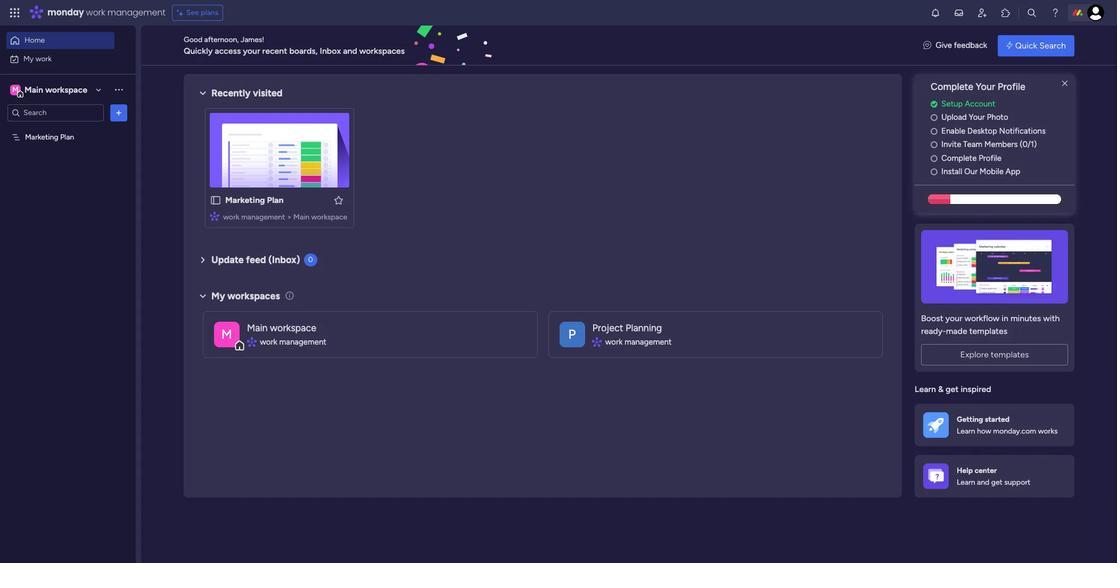 Task type: vqa. For each thing, say whether or not it's contained in the screenshot.
Workspace image containing M M
yes



Task type: describe. For each thing, give the bounding box(es) containing it.
&
[[939, 384, 944, 394]]

project
[[593, 322, 624, 334]]

circle o image for invite
[[931, 141, 938, 149]]

works
[[1039, 427, 1058, 436]]

inspired
[[961, 384, 992, 394]]

see
[[186, 8, 199, 17]]

0 horizontal spatial get
[[946, 384, 959, 394]]

work inside my work button
[[36, 54, 52, 63]]

account
[[965, 99, 996, 109]]

update feed (inbox)
[[212, 254, 300, 266]]

learn & get inspired
[[915, 384, 992, 394]]

setup
[[942, 99, 963, 109]]

support
[[1005, 478, 1031, 487]]

v2 bolt switch image
[[1007, 40, 1013, 51]]

in
[[1002, 313, 1009, 323]]

invite team members (0/1)
[[942, 140, 1038, 149]]

my for my work
[[23, 54, 34, 63]]

work management for m
[[260, 337, 327, 347]]

circle o image for complete
[[931, 154, 938, 162]]

with
[[1044, 313, 1061, 323]]

explore templates button
[[922, 344, 1069, 365]]

workspace image containing p
[[560, 322, 585, 347]]

setup account
[[942, 99, 996, 109]]

upload your photo
[[942, 113, 1009, 122]]

quickly
[[184, 46, 213, 56]]

workspace selection element
[[10, 83, 89, 97]]

add to favorites image
[[334, 195, 344, 205]]

m for workspace icon containing m
[[12, 85, 19, 94]]

your inside good afternoon, james! quickly access your recent boards, inbox and workspaces
[[243, 46, 260, 56]]

our
[[965, 167, 978, 177]]

complete your profile
[[931, 81, 1026, 93]]

0 horizontal spatial workspaces
[[228, 290, 280, 302]]

open update feed (inbox) image
[[197, 254, 209, 266]]

ready-
[[922, 326, 947, 336]]

workspace options image
[[113, 84, 124, 95]]

0 vertical spatial profile
[[998, 81, 1026, 93]]

templates inside the boost your workflow in minutes with ready-made templates
[[970, 326, 1008, 336]]

quick
[[1016, 40, 1038, 50]]

made
[[947, 326, 968, 336]]

boards,
[[290, 46, 318, 56]]

search everything image
[[1027, 7, 1038, 18]]

photo
[[988, 113, 1009, 122]]

marketing plan list box
[[0, 126, 136, 290]]

good afternoon, james! quickly access your recent boards, inbox and workspaces
[[184, 35, 405, 56]]

1 vertical spatial marketing plan
[[225, 195, 284, 205]]

notifications
[[1000, 126, 1046, 136]]

monday work management
[[47, 6, 166, 19]]

see plans button
[[172, 5, 223, 21]]

1 vertical spatial workspace
[[311, 213, 347, 222]]

setup account link
[[931, 98, 1075, 110]]

1 vertical spatial marketing
[[225, 195, 265, 205]]

(0/1)
[[1020, 140, 1038, 149]]

afternoon,
[[204, 35, 239, 44]]

main workspace inside workspace selection element
[[25, 84, 87, 95]]

options image
[[113, 107, 124, 118]]

work up update
[[223, 213, 239, 222]]

give feedback
[[936, 41, 988, 50]]

monday
[[47, 6, 84, 19]]

inbox
[[320, 46, 341, 56]]

1 horizontal spatial main
[[247, 322, 268, 334]]

marketing plan inside list box
[[25, 132, 74, 141]]

enable desktop notifications link
[[931, 125, 1075, 137]]

templates inside the explore templates button
[[991, 349, 1030, 360]]

app
[[1006, 167, 1021, 177]]

1 horizontal spatial plan
[[267, 195, 284, 205]]

boost your workflow in minutes with ready-made templates
[[922, 313, 1061, 336]]

recent
[[262, 46, 287, 56]]

work right workspace image
[[260, 337, 278, 347]]

work management for p
[[606, 337, 672, 347]]

help center learn and get support
[[957, 466, 1031, 487]]

quick search
[[1016, 40, 1067, 50]]

see plans
[[186, 8, 219, 17]]

circle o image for enable
[[931, 127, 938, 135]]

your for upload
[[969, 113, 986, 122]]

your for complete
[[976, 81, 996, 93]]

invite
[[942, 140, 962, 149]]

and inside good afternoon, james! quickly access your recent boards, inbox and workspaces
[[343, 46, 357, 56]]

project planning
[[593, 322, 662, 334]]

help center element
[[915, 455, 1075, 498]]

recently visited
[[212, 87, 283, 99]]

circle o image for upload
[[931, 114, 938, 122]]

m for workspace image
[[222, 326, 232, 342]]

templates image image
[[925, 230, 1066, 304]]

visited
[[253, 87, 283, 99]]

getting started learn how monday.com works
[[957, 415, 1058, 436]]

james peterson image
[[1088, 4, 1105, 21]]

quick search button
[[999, 35, 1075, 56]]

2 vertical spatial workspace
[[270, 322, 316, 334]]

invite members image
[[978, 7, 988, 18]]

getting started element
[[915, 404, 1075, 447]]

apps image
[[1001, 7, 1012, 18]]

getting
[[957, 415, 984, 424]]

>
[[287, 213, 292, 222]]

enable desktop notifications
[[942, 126, 1046, 136]]

complete profile
[[942, 153, 1002, 163]]



Task type: locate. For each thing, give the bounding box(es) containing it.
1 vertical spatial your
[[969, 113, 986, 122]]

templates
[[970, 326, 1008, 336], [991, 349, 1030, 360]]

workspaces down update feed (inbox)
[[228, 290, 280, 302]]

main
[[25, 84, 43, 95], [294, 213, 310, 222], [247, 322, 268, 334]]

Search in workspace field
[[22, 107, 89, 119]]

circle o image inside complete profile link
[[931, 154, 938, 162]]

0 vertical spatial learn
[[915, 384, 937, 394]]

circle o image left invite
[[931, 141, 938, 149]]

templates right 'explore'
[[991, 349, 1030, 360]]

1 circle o image from the top
[[931, 154, 938, 162]]

0 horizontal spatial m
[[12, 85, 19, 94]]

my for my workspaces
[[212, 290, 225, 302]]

your
[[976, 81, 996, 93], [969, 113, 986, 122]]

0 vertical spatial circle o image
[[931, 114, 938, 122]]

public board image
[[210, 194, 222, 206]]

0 vertical spatial and
[[343, 46, 357, 56]]

get down center
[[992, 478, 1003, 487]]

0 vertical spatial my
[[23, 54, 34, 63]]

and
[[343, 46, 357, 56], [978, 478, 990, 487]]

complete profile link
[[931, 152, 1075, 164]]

my
[[23, 54, 34, 63], [212, 290, 225, 302]]

boost
[[922, 313, 944, 323]]

give
[[936, 41, 953, 50]]

circle o image inside upload your photo link
[[931, 114, 938, 122]]

learn down the getting on the right bottom of page
[[957, 427, 976, 436]]

1 work management from the left
[[260, 337, 327, 347]]

my inside button
[[23, 54, 34, 63]]

1 circle o image from the top
[[931, 114, 938, 122]]

p
[[569, 326, 576, 342]]

1 vertical spatial main
[[294, 213, 310, 222]]

marketing plan down search in workspace field
[[25, 132, 74, 141]]

your down account
[[969, 113, 986, 122]]

0 vertical spatial your
[[976, 81, 996, 93]]

inbox image
[[954, 7, 965, 18]]

circle o image
[[931, 154, 938, 162], [931, 168, 938, 176]]

0 vertical spatial main workspace
[[25, 84, 87, 95]]

complete up setup on the top of the page
[[931, 81, 974, 93]]

circle o image down the check circle image
[[931, 114, 938, 122]]

2 circle o image from the top
[[931, 168, 938, 176]]

learn
[[915, 384, 937, 394], [957, 427, 976, 436], [957, 478, 976, 487]]

complete for complete your profile
[[931, 81, 974, 93]]

workflow
[[965, 313, 1000, 323]]

how
[[978, 427, 992, 436]]

search
[[1040, 40, 1067, 50]]

main down my work
[[25, 84, 43, 95]]

0 vertical spatial workspaces
[[360, 46, 405, 56]]

plans
[[201, 8, 219, 17]]

1 vertical spatial circle o image
[[931, 127, 938, 135]]

0 vertical spatial your
[[243, 46, 260, 56]]

get right &
[[946, 384, 959, 394]]

0 vertical spatial get
[[946, 384, 959, 394]]

your down james!
[[243, 46, 260, 56]]

learn left &
[[915, 384, 937, 394]]

marketing right public board icon
[[225, 195, 265, 205]]

1 horizontal spatial my
[[212, 290, 225, 302]]

started
[[986, 415, 1010, 424]]

complete for complete profile
[[942, 153, 977, 163]]

complete up install
[[942, 153, 977, 163]]

option
[[0, 127, 136, 129]]

1 horizontal spatial get
[[992, 478, 1003, 487]]

circle o image inside enable desktop notifications link
[[931, 127, 938, 135]]

your inside the boost your workflow in minutes with ready-made templates
[[946, 313, 963, 323]]

feed
[[246, 254, 266, 266]]

notifications image
[[931, 7, 941, 18]]

0 vertical spatial templates
[[970, 326, 1008, 336]]

2 vertical spatial learn
[[957, 478, 976, 487]]

get inside help center learn and get support
[[992, 478, 1003, 487]]

1 vertical spatial and
[[978, 478, 990, 487]]

circle o image left complete profile
[[931, 154, 938, 162]]

my work button
[[6, 50, 115, 67]]

upload your photo link
[[931, 112, 1075, 124]]

my work
[[23, 54, 52, 63]]

help
[[957, 466, 973, 475]]

install our mobile app link
[[931, 166, 1075, 178]]

invite team members (0/1) link
[[931, 139, 1075, 151]]

1 vertical spatial profile
[[979, 153, 1002, 163]]

(inbox)
[[268, 254, 300, 266]]

plan
[[60, 132, 74, 141], [267, 195, 284, 205]]

my right close my workspaces icon
[[212, 290, 225, 302]]

check circle image
[[931, 100, 938, 108]]

planning
[[626, 322, 662, 334]]

workspaces inside good afternoon, james! quickly access your recent boards, inbox and workspaces
[[360, 46, 405, 56]]

mobile
[[980, 167, 1004, 177]]

1 vertical spatial my
[[212, 290, 225, 302]]

your
[[243, 46, 260, 56], [946, 313, 963, 323]]

update
[[212, 254, 244, 266]]

0 vertical spatial plan
[[60, 132, 74, 141]]

work management
[[260, 337, 327, 347], [606, 337, 672, 347]]

work
[[86, 6, 105, 19], [36, 54, 52, 63], [223, 213, 239, 222], [260, 337, 278, 347], [606, 337, 623, 347]]

1 vertical spatial workspace image
[[560, 322, 585, 347]]

my down "home"
[[23, 54, 34, 63]]

good
[[184, 35, 203, 44]]

team
[[964, 140, 983, 149]]

templates down the workflow
[[970, 326, 1008, 336]]

m inside workspace icon
[[12, 85, 19, 94]]

1 vertical spatial templates
[[991, 349, 1030, 360]]

2 horizontal spatial main
[[294, 213, 310, 222]]

v2 user feedback image
[[924, 40, 932, 52]]

m inside workspace image
[[222, 326, 232, 342]]

0 vertical spatial marketing
[[25, 132, 58, 141]]

access
[[215, 46, 241, 56]]

workspace image
[[10, 84, 21, 96], [560, 322, 585, 347]]

learn inside getting started learn how monday.com works
[[957, 427, 976, 436]]

1 vertical spatial m
[[222, 326, 232, 342]]

main inside workspace selection element
[[25, 84, 43, 95]]

1 horizontal spatial work management
[[606, 337, 672, 347]]

recently
[[212, 87, 251, 99]]

0 horizontal spatial main
[[25, 84, 43, 95]]

1 vertical spatial workspaces
[[228, 290, 280, 302]]

enable
[[942, 126, 966, 136]]

close recently visited image
[[197, 87, 209, 100]]

0 horizontal spatial work management
[[260, 337, 327, 347]]

profile up setup account link on the top of page
[[998, 81, 1026, 93]]

1 vertical spatial circle o image
[[931, 168, 938, 176]]

0 horizontal spatial marketing plan
[[25, 132, 74, 141]]

3 circle o image from the top
[[931, 141, 938, 149]]

plan down search in workspace field
[[60, 132, 74, 141]]

main workspace up search in workspace field
[[25, 84, 87, 95]]

0 horizontal spatial marketing
[[25, 132, 58, 141]]

learn for getting
[[957, 427, 976, 436]]

0 horizontal spatial workspace image
[[10, 84, 21, 96]]

0 vertical spatial complete
[[931, 81, 974, 93]]

circle o image left enable
[[931, 127, 938, 135]]

work down project
[[606, 337, 623, 347]]

1 horizontal spatial m
[[222, 326, 232, 342]]

profile
[[998, 81, 1026, 93], [979, 153, 1002, 163]]

explore templates
[[961, 349, 1030, 360]]

close my workspaces image
[[197, 290, 209, 302]]

home button
[[6, 32, 115, 49]]

0 vertical spatial marketing plan
[[25, 132, 74, 141]]

1 vertical spatial complete
[[942, 153, 977, 163]]

2 circle o image from the top
[[931, 127, 938, 135]]

circle o image
[[931, 114, 938, 122], [931, 127, 938, 135], [931, 141, 938, 149]]

desktop
[[968, 126, 998, 136]]

get
[[946, 384, 959, 394], [992, 478, 1003, 487]]

1 horizontal spatial marketing plan
[[225, 195, 284, 205]]

main right >
[[294, 213, 310, 222]]

workspaces right inbox
[[360, 46, 405, 56]]

monday.com
[[994, 427, 1037, 436]]

work down "home"
[[36, 54, 52, 63]]

complete
[[931, 81, 974, 93], [942, 153, 977, 163]]

workspace image
[[214, 322, 240, 347]]

main right workspace image
[[247, 322, 268, 334]]

profile down the invite team members (0/1)
[[979, 153, 1002, 163]]

marketing inside list box
[[25, 132, 58, 141]]

minutes
[[1011, 313, 1042, 323]]

install
[[942, 167, 963, 177]]

2 vertical spatial circle o image
[[931, 141, 938, 149]]

home
[[25, 36, 45, 45]]

1 horizontal spatial workspace image
[[560, 322, 585, 347]]

marketing plan
[[25, 132, 74, 141], [225, 195, 284, 205]]

circle o image inside install our mobile app 'link'
[[931, 168, 938, 176]]

1 vertical spatial main workspace
[[247, 322, 316, 334]]

explore
[[961, 349, 989, 360]]

circle o image for install
[[931, 168, 938, 176]]

upload
[[942, 113, 968, 122]]

main workspace
[[25, 84, 87, 95], [247, 322, 316, 334]]

center
[[975, 466, 998, 475]]

circle o image left install
[[931, 168, 938, 176]]

profile inside complete profile link
[[979, 153, 1002, 163]]

and inside help center learn and get support
[[978, 478, 990, 487]]

and right inbox
[[343, 46, 357, 56]]

1 horizontal spatial marketing
[[225, 195, 265, 205]]

work right monday
[[86, 6, 105, 19]]

management
[[107, 6, 166, 19], [241, 213, 285, 222], [279, 337, 327, 347], [625, 337, 672, 347]]

1 horizontal spatial your
[[946, 313, 963, 323]]

0 vertical spatial m
[[12, 85, 19, 94]]

1 vertical spatial get
[[992, 478, 1003, 487]]

your up account
[[976, 81, 996, 93]]

0
[[308, 255, 313, 264]]

1 vertical spatial plan
[[267, 195, 284, 205]]

0 horizontal spatial and
[[343, 46, 357, 56]]

plan inside list box
[[60, 132, 74, 141]]

your up made on the bottom right of the page
[[946, 313, 963, 323]]

1 vertical spatial learn
[[957, 427, 976, 436]]

dapulse x slim image
[[1059, 77, 1072, 90]]

james!
[[241, 35, 265, 44]]

2 vertical spatial main
[[247, 322, 268, 334]]

circle o image inside invite team members (0/1) 'link'
[[931, 141, 938, 149]]

marketing down search in workspace field
[[25, 132, 58, 141]]

help image
[[1051, 7, 1061, 18]]

1 horizontal spatial workspaces
[[360, 46, 405, 56]]

and down center
[[978, 478, 990, 487]]

members
[[985, 140, 1018, 149]]

1 horizontal spatial main workspace
[[247, 322, 316, 334]]

select product image
[[10, 7, 20, 18]]

0 vertical spatial circle o image
[[931, 154, 938, 162]]

install our mobile app
[[942, 167, 1021, 177]]

0 vertical spatial main
[[25, 84, 43, 95]]

learn for help
[[957, 478, 976, 487]]

0 horizontal spatial your
[[243, 46, 260, 56]]

my workspaces
[[212, 290, 280, 302]]

1 vertical spatial your
[[946, 313, 963, 323]]

marketing
[[25, 132, 58, 141], [225, 195, 265, 205]]

workspace image containing m
[[10, 84, 21, 96]]

plan up "work management > main workspace" on the top left
[[267, 195, 284, 205]]

0 vertical spatial workspace
[[45, 84, 87, 95]]

0 horizontal spatial main workspace
[[25, 84, 87, 95]]

0 vertical spatial workspace image
[[10, 84, 21, 96]]

work management > main workspace
[[223, 213, 347, 222]]

0 horizontal spatial my
[[23, 54, 34, 63]]

feedback
[[955, 41, 988, 50]]

learn inside help center learn and get support
[[957, 478, 976, 487]]

0 horizontal spatial plan
[[60, 132, 74, 141]]

2 work management from the left
[[606, 337, 672, 347]]

main workspace down my workspaces
[[247, 322, 316, 334]]

learn down help at the bottom right of the page
[[957, 478, 976, 487]]

marketing plan up "work management > main workspace" on the top left
[[225, 195, 284, 205]]

1 horizontal spatial and
[[978, 478, 990, 487]]

workspaces
[[360, 46, 405, 56], [228, 290, 280, 302]]



